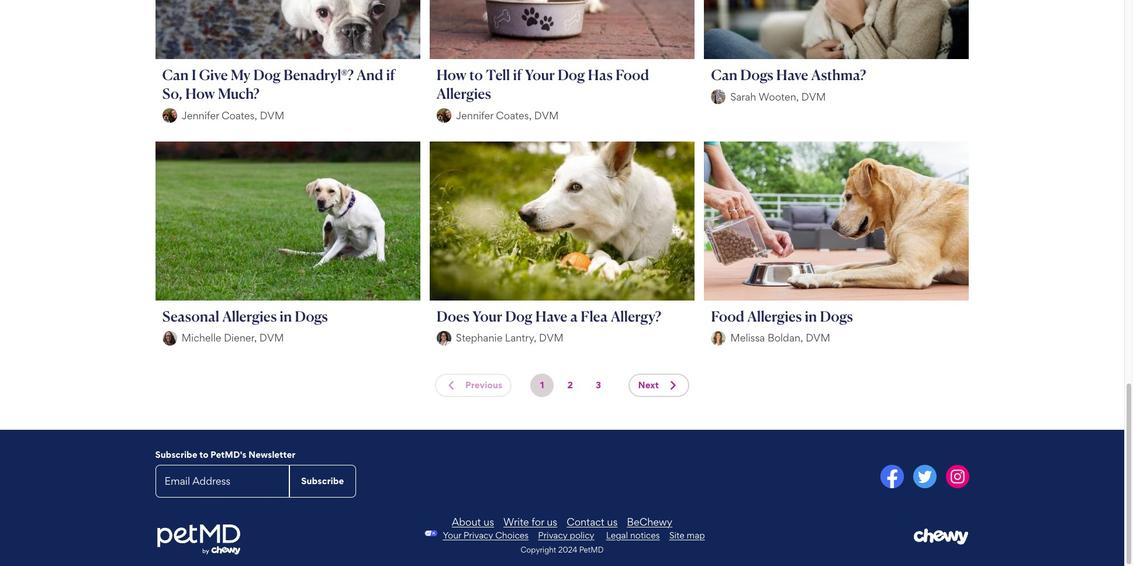 Task type: locate. For each thing, give the bounding box(es) containing it.
next link
[[629, 374, 690, 397]]

tell
[[486, 66, 510, 84]]

by image for seasonal allergies in dogs
[[162, 331, 177, 345]]

allergies up melissa boldan, dvm
[[748, 307, 802, 325]]

coates,
[[222, 109, 257, 121], [496, 109, 532, 121]]

1 privacy from the left
[[464, 530, 493, 541]]

lantry,
[[505, 332, 537, 344]]

0 vertical spatial how
[[437, 66, 467, 84]]

dvm down asthma?
[[802, 90, 826, 103]]

0 horizontal spatial jennifer
[[182, 109, 219, 121]]

can up sarah
[[711, 66, 738, 84]]

2
[[568, 379, 573, 390]]

0 vertical spatial food
[[616, 66, 649, 84]]

food allergies in dogs
[[711, 307, 853, 325]]

by image down 'so,'
[[162, 108, 177, 123]]

2 coates, from the left
[[496, 109, 532, 121]]

1 vertical spatial subscribe
[[301, 475, 344, 486]]

0 horizontal spatial coates,
[[222, 109, 257, 121]]

bechewy link
[[627, 516, 673, 528]]

2 jennifer coates, dvm from the left
[[456, 109, 559, 121]]

us up legal
[[607, 516, 618, 528]]

if right tell
[[513, 66, 522, 84]]

coates, down much?
[[222, 109, 257, 121]]

0 horizontal spatial if
[[386, 66, 395, 84]]

allergies up diener, at bottom left
[[222, 307, 277, 325]]

1 horizontal spatial privacy
[[538, 530, 568, 541]]

2 link
[[559, 374, 582, 397]]

1 vertical spatial how
[[185, 85, 215, 102]]

legal notices
[[606, 530, 660, 541]]

to
[[470, 66, 483, 84], [199, 449, 209, 460]]

can left "i"
[[162, 66, 189, 84]]

allergies down tell
[[437, 85, 491, 102]]

how inside how to tell if your dog has food allergies
[[437, 66, 467, 84]]

1 horizontal spatial in
[[805, 307, 817, 325]]

1 us from the left
[[484, 516, 494, 528]]

3
[[596, 379, 601, 390]]

site map
[[670, 530, 705, 541]]

1 horizontal spatial have
[[777, 66, 809, 84]]

1 in from the left
[[280, 307, 292, 325]]

0 vertical spatial have
[[777, 66, 809, 84]]

3 link
[[587, 374, 610, 397]]

map
[[687, 530, 705, 541]]

about petmd element
[[293, 516, 832, 528]]

in
[[280, 307, 292, 325], [805, 307, 817, 325]]

coates, down how to tell if your dog has food allergies
[[496, 109, 532, 121]]

i
[[192, 66, 196, 84]]

by image for food allergies in dogs
[[711, 331, 726, 345]]

dog up lantry, at the left bottom
[[506, 307, 533, 325]]

2 horizontal spatial dogs
[[820, 307, 853, 325]]

copyright 2024 petmd
[[521, 545, 604, 554]]

0 vertical spatial your
[[525, 66, 555, 84]]

by image for does your dog have a flea allergy?
[[437, 331, 451, 345]]

dvm for can i give my dog benadryl®? and if so, how much?
[[260, 109, 284, 121]]

dog right my
[[254, 66, 281, 84]]

dog
[[254, 66, 281, 84], [558, 66, 585, 84], [506, 307, 533, 325]]

dogs
[[741, 66, 774, 84], [295, 307, 328, 325], [820, 307, 853, 325]]

0 horizontal spatial have
[[536, 307, 568, 325]]

subscribe button
[[290, 465, 356, 498]]

in up the michelle diener, dvm
[[280, 307, 292, 325]]

food
[[616, 66, 649, 84], [711, 307, 745, 325]]

0 horizontal spatial to
[[199, 449, 209, 460]]

if right and
[[386, 66, 395, 84]]

site
[[670, 530, 685, 541]]

0 horizontal spatial by image
[[162, 108, 177, 123]]

social element
[[567, 465, 970, 491]]

have up wooten,
[[777, 66, 809, 84]]

2 horizontal spatial us
[[607, 516, 618, 528]]

in for food allergies in dogs
[[805, 307, 817, 325]]

by image
[[437, 108, 451, 123], [162, 331, 177, 345], [437, 331, 451, 345], [711, 331, 726, 345]]

facebook image
[[881, 465, 904, 488]]

how left tell
[[437, 66, 467, 84]]

to left tell
[[470, 66, 483, 84]]

2 privacy from the left
[[538, 530, 568, 541]]

0 horizontal spatial dog
[[254, 66, 281, 84]]

dvm
[[802, 90, 826, 103], [260, 109, 284, 121], [534, 109, 559, 121], [260, 332, 284, 344], [539, 332, 564, 344], [806, 332, 831, 344]]

dvm down can i give my dog benadryl®? and if so, how much?
[[260, 109, 284, 121]]

1 if from the left
[[386, 66, 395, 84]]

3 us from the left
[[607, 516, 618, 528]]

1 horizontal spatial jennifer coates, dvm
[[456, 109, 559, 121]]

1 jennifer from the left
[[182, 109, 219, 121]]

privacy policy
[[538, 530, 595, 541]]

contact us link
[[567, 516, 618, 528]]

jennifer
[[182, 109, 219, 121], [456, 109, 494, 121]]

about
[[452, 516, 481, 528]]

us for contact us
[[607, 516, 618, 528]]

jennifer coates, dvm
[[182, 109, 284, 121], [456, 109, 559, 121]]

can inside can i give my dog benadryl®? and if so, how much?
[[162, 66, 189, 84]]

1 coates, from the left
[[222, 109, 257, 121]]

if inside can i give my dog benadryl®? and if so, how much?
[[386, 66, 395, 84]]

0 horizontal spatial in
[[280, 307, 292, 325]]

can
[[162, 66, 189, 84], [711, 66, 738, 84]]

policy
[[570, 530, 595, 541]]

privacy
[[464, 530, 493, 541], [538, 530, 568, 541]]

us right for
[[547, 516, 558, 528]]

my privacy choices image
[[420, 530, 443, 536]]

2 vertical spatial your
[[443, 530, 461, 541]]

how down "i"
[[185, 85, 215, 102]]

jennifer for allergies
[[456, 109, 494, 121]]

0 vertical spatial subscribe
[[155, 449, 197, 460]]

your down about
[[443, 530, 461, 541]]

us for about us
[[484, 516, 494, 528]]

to for how
[[470, 66, 483, 84]]

1 vertical spatial food
[[711, 307, 745, 325]]

dog inside can i give my dog benadryl®? and if so, how much?
[[254, 66, 281, 84]]

chewy logo image
[[914, 528, 970, 545]]

food right has
[[616, 66, 649, 84]]

dvm right 'boldan,'
[[806, 332, 831, 344]]

0 horizontal spatial allergies
[[222, 307, 277, 325]]

legal notices link
[[606, 530, 660, 541]]

dog left has
[[558, 66, 585, 84]]

2 jennifer from the left
[[456, 109, 494, 121]]

1 horizontal spatial by image
[[711, 90, 726, 104]]

1 horizontal spatial us
[[547, 516, 558, 528]]

allergies
[[437, 85, 491, 102], [222, 307, 277, 325], [748, 307, 802, 325]]

1 horizontal spatial allergies
[[437, 85, 491, 102]]

does your dog have a flea allergy?
[[437, 307, 662, 325]]

if
[[386, 66, 395, 84], [513, 66, 522, 84]]

1 horizontal spatial to
[[470, 66, 483, 84]]

0 horizontal spatial food
[[616, 66, 649, 84]]

dogs for seasonal allergies in dogs
[[295, 307, 328, 325]]

legal
[[606, 530, 628, 541]]

dog inside how to tell if your dog has food allergies
[[558, 66, 585, 84]]

0 horizontal spatial privacy
[[464, 530, 493, 541]]

by image
[[711, 90, 726, 104], [162, 108, 177, 123]]

to inside how to tell if your dog has food allergies
[[470, 66, 483, 84]]

1 horizontal spatial your
[[473, 307, 503, 325]]

0 horizontal spatial your
[[443, 530, 461, 541]]

2 horizontal spatial dog
[[558, 66, 585, 84]]

1 horizontal spatial food
[[711, 307, 745, 325]]

0 horizontal spatial jennifer coates, dvm
[[182, 109, 284, 121]]

jennifer coates, dvm down tell
[[456, 109, 559, 121]]

can for can i give my dog benadryl®? and if so, how much?
[[162, 66, 189, 84]]

1 horizontal spatial jennifer
[[456, 109, 494, 121]]

1 vertical spatial by image
[[162, 108, 177, 123]]

2 if from the left
[[513, 66, 522, 84]]

bechewy
[[627, 516, 673, 528]]

jennifer coates, dvm for give
[[182, 109, 284, 121]]

how
[[437, 66, 467, 84], [185, 85, 215, 102]]

0 horizontal spatial can
[[162, 66, 189, 84]]

1 horizontal spatial coates,
[[496, 109, 532, 121]]

instagram image
[[946, 465, 970, 488]]

2 can from the left
[[711, 66, 738, 84]]

0 horizontal spatial us
[[484, 516, 494, 528]]

us up the 'your privacy choices'
[[484, 516, 494, 528]]

1 vertical spatial have
[[536, 307, 568, 325]]

1 horizontal spatial dogs
[[741, 66, 774, 84]]

dvm down how to tell if your dog has food allergies
[[534, 109, 559, 121]]

1 vertical spatial to
[[199, 449, 209, 460]]

by image left sarah
[[711, 90, 726, 104]]

allergies for seasonal allergies in dogs
[[222, 307, 277, 325]]

privacy down about us
[[464, 530, 493, 541]]

seasonal allergies in dogs
[[162, 307, 328, 325]]

your up the stephanie
[[473, 307, 503, 325]]

in up melissa boldan, dvm
[[805, 307, 817, 325]]

subscribe
[[155, 449, 197, 460], [301, 475, 344, 486]]

food up melissa
[[711, 307, 745, 325]]

None email field
[[155, 465, 290, 498]]

your right tell
[[525, 66, 555, 84]]

contact us
[[567, 516, 618, 528]]

1 horizontal spatial how
[[437, 66, 467, 84]]

1 vertical spatial your
[[473, 307, 503, 325]]

jennifer down 'so,'
[[182, 109, 219, 121]]

how inside can i give my dog benadryl®? and if so, how much?
[[185, 85, 215, 102]]

petmd's
[[211, 449, 247, 460]]

1 horizontal spatial if
[[513, 66, 522, 84]]

jennifer coates, dvm down much?
[[182, 109, 284, 121]]

your
[[525, 66, 555, 84], [473, 307, 503, 325], [443, 530, 461, 541]]

benadryl®?
[[284, 66, 354, 84]]

petmd
[[579, 545, 604, 554]]

dvm right diener, at bottom left
[[260, 332, 284, 344]]

0 vertical spatial by image
[[711, 90, 726, 104]]

copyright
[[521, 545, 556, 554]]

0 horizontal spatial how
[[185, 85, 215, 102]]

1 jennifer coates, dvm from the left
[[182, 109, 284, 121]]

0 horizontal spatial subscribe
[[155, 449, 197, 460]]

legal element
[[606, 530, 705, 541]]

jennifer down tell
[[456, 109, 494, 121]]

privacy down about petmd element
[[538, 530, 568, 541]]

have
[[777, 66, 809, 84], [536, 307, 568, 325]]

to left petmd's at the bottom left of the page
[[199, 449, 209, 460]]

allergies for food allergies in dogs
[[748, 307, 802, 325]]

1 can from the left
[[162, 66, 189, 84]]

0 horizontal spatial dogs
[[295, 307, 328, 325]]

have left 'a' at the bottom of page
[[536, 307, 568, 325]]

about us link
[[452, 516, 494, 528]]

1 horizontal spatial can
[[711, 66, 738, 84]]

us
[[484, 516, 494, 528], [547, 516, 558, 528], [607, 516, 618, 528]]

has
[[588, 66, 613, 84]]

subscribe inside button
[[301, 475, 344, 486]]

2 in from the left
[[805, 307, 817, 325]]

by image for can dogs have asthma?
[[711, 90, 726, 104]]

diener,
[[224, 332, 257, 344]]

2 horizontal spatial your
[[525, 66, 555, 84]]

2 horizontal spatial allergies
[[748, 307, 802, 325]]

dvm down 'does your dog have a flea allergy?'
[[539, 332, 564, 344]]

0 vertical spatial to
[[470, 66, 483, 84]]

1 horizontal spatial subscribe
[[301, 475, 344, 486]]

write
[[504, 516, 529, 528]]



Task type: describe. For each thing, give the bounding box(es) containing it.
1 horizontal spatial dog
[[506, 307, 533, 325]]

contact
[[567, 516, 605, 528]]

flea
[[581, 307, 608, 325]]

can i give my dog benadryl®? and if so, how much?
[[162, 66, 395, 102]]

about us
[[452, 516, 494, 528]]

notices
[[631, 530, 660, 541]]

a
[[571, 307, 578, 325]]

allergy?
[[611, 307, 662, 325]]

michelle
[[182, 332, 221, 344]]

so,
[[162, 85, 183, 102]]

stephanie lantry, dvm
[[456, 332, 564, 344]]

food inside how to tell if your dog has food allergies
[[616, 66, 649, 84]]

dvm for does your dog have a flea allergy?
[[539, 332, 564, 344]]

to for subscribe
[[199, 449, 209, 460]]

michelle diener, dvm
[[182, 332, 284, 344]]

newsletter
[[249, 449, 296, 460]]

by image for how to tell if your dog has food allergies
[[437, 108, 451, 123]]

next
[[638, 379, 659, 390]]

can for can dogs have asthma?
[[711, 66, 738, 84]]

your inside how to tell if your dog has food allergies
[[525, 66, 555, 84]]

write for us link
[[504, 516, 558, 528]]

dvm for can dogs have asthma?
[[802, 90, 826, 103]]

in for seasonal allergies in dogs
[[280, 307, 292, 325]]

and
[[357, 66, 383, 84]]

for
[[532, 516, 544, 528]]

your inside your privacy choices link
[[443, 530, 461, 541]]

by image for can i give my dog benadryl®? and if so, how much?
[[162, 108, 177, 123]]

my
[[231, 66, 251, 84]]

privacy policy link
[[538, 530, 595, 541]]

dvm for seasonal allergies in dogs
[[260, 332, 284, 344]]

how to tell if your dog has food allergies
[[437, 66, 649, 102]]

jennifer coates, dvm for tell
[[456, 109, 559, 121]]

privacy element
[[420, 530, 595, 541]]

petmd home image
[[155, 524, 241, 556]]

subscribe for subscribe
[[301, 475, 344, 486]]

dogs for food allergies in dogs
[[820, 307, 853, 325]]

if inside how to tell if your dog has food allergies
[[513, 66, 522, 84]]

coates, for my
[[222, 109, 257, 121]]

boldan,
[[768, 332, 804, 344]]

jennifer for so,
[[182, 109, 219, 121]]

much?
[[218, 85, 260, 102]]

choices
[[496, 530, 529, 541]]

coates, for if
[[496, 109, 532, 121]]

seasonal
[[162, 307, 219, 325]]

dvm for food allergies in dogs
[[806, 332, 831, 344]]

melissa boldan, dvm
[[731, 332, 831, 344]]

write for us
[[504, 516, 558, 528]]

wooten,
[[759, 90, 799, 103]]

subscribe to petmd's newsletter
[[155, 449, 296, 460]]

can dogs have asthma?
[[711, 66, 867, 84]]

twitter image
[[913, 465, 937, 488]]

stephanie
[[456, 332, 503, 344]]

sarah wooten, dvm
[[731, 90, 826, 103]]

subscribe for subscribe to petmd's newsletter
[[155, 449, 197, 460]]

does
[[437, 307, 470, 325]]

site map link
[[670, 530, 705, 541]]

allergies inside how to tell if your dog has food allergies
[[437, 85, 491, 102]]

your privacy choices link
[[443, 530, 529, 541]]

2 us from the left
[[547, 516, 558, 528]]

asthma?
[[812, 66, 867, 84]]

2024
[[558, 545, 578, 554]]

dvm for how to tell if your dog has food allergies
[[534, 109, 559, 121]]

melissa
[[731, 332, 765, 344]]

sarah
[[731, 90, 757, 103]]

your privacy choices
[[443, 530, 529, 541]]

give
[[199, 66, 228, 84]]



Task type: vqa. For each thing, say whether or not it's contained in the screenshot.
the Subscribe to PetMD's Newsletter
yes



